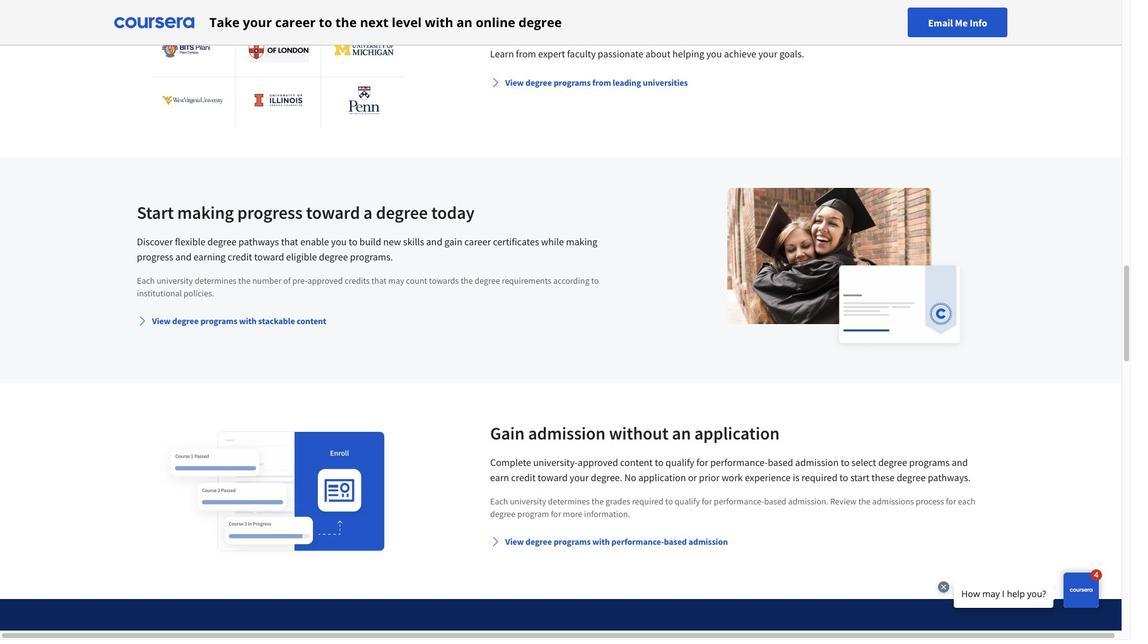 Task type: locate. For each thing, give the bounding box(es) containing it.
degree inside dropdown button
[[526, 536, 552, 548]]

toward
[[306, 201, 360, 224], [254, 251, 284, 263], [538, 471, 568, 484]]

determines inside the each university determines the grades required to qualify for performance-based admission. review the admissions process for each degree program for more information.
[[548, 496, 590, 507]]

to inside the each university determines the grades required to qualify for performance-based admission. review the admissions process for each degree program for more information.
[[666, 496, 673, 507]]

1 vertical spatial determines
[[548, 496, 590, 507]]

1 vertical spatial performance-
[[714, 496, 765, 507]]

with left stackable
[[239, 316, 257, 327]]

0 horizontal spatial content
[[297, 316, 326, 327]]

1 vertical spatial content
[[620, 456, 653, 469]]

1 vertical spatial university
[[510, 496, 546, 507]]

programs inside view degree programs with stackable content dropdown button
[[200, 316, 238, 327]]

content up "no"
[[620, 456, 653, 469]]

view down learn
[[506, 77, 524, 88]]

the left next
[[336, 14, 357, 31]]

2 vertical spatial toward
[[538, 471, 568, 484]]

based inside complete university-approved content to qualify for performance-based admission to select degree programs and earn credit toward your degree. no application or prior work experience is required to start these degree pathways.
[[768, 456, 794, 469]]

1 vertical spatial credit
[[511, 471, 536, 484]]

1 vertical spatial you
[[331, 235, 347, 248]]

0 vertical spatial required
[[802, 471, 838, 484]]

email me info
[[929, 16, 988, 29]]

that left "may"
[[372, 275, 387, 287]]

view
[[506, 77, 524, 88], [152, 316, 171, 327], [506, 536, 524, 548]]

to right according
[[592, 275, 599, 287]]

required right is
[[802, 471, 838, 484]]

towards
[[429, 275, 459, 287]]

0 horizontal spatial university
[[157, 275, 193, 287]]

progress
[[237, 201, 303, 224], [137, 251, 173, 263]]

degree down program at the left
[[526, 536, 552, 548]]

content
[[297, 316, 326, 327], [620, 456, 653, 469]]

1 vertical spatial earning
[[194, 251, 226, 263]]

degree right flexible
[[208, 235, 237, 248]]

to inside each university determines the number of pre-approved credits that may count towards the degree requirements according to institutional policies.
[[592, 275, 599, 287]]

2 horizontal spatial admission
[[796, 456, 839, 469]]

1 horizontal spatial making
[[566, 235, 598, 248]]

1 horizontal spatial you
[[707, 47, 722, 60]]

1 vertical spatial that
[[372, 275, 387, 287]]

with inside dropdown button
[[239, 316, 257, 327]]

view inside dropdown button
[[152, 316, 171, 327]]

1 horizontal spatial toward
[[306, 201, 360, 224]]

credit down complete
[[511, 471, 536, 484]]

degree left program at the left
[[490, 509, 516, 520]]

performance- inside the each university determines the grades required to qualify for performance-based admission. review the admissions process for each degree program for more information.
[[714, 496, 765, 507]]

0 vertical spatial admission
[[528, 422, 606, 445]]

0 horizontal spatial application
[[639, 471, 686, 484]]

2 vertical spatial from
[[593, 77, 611, 88]]

0 vertical spatial career
[[275, 14, 316, 31]]

with down information.
[[593, 536, 610, 548]]

0 vertical spatial earning
[[763, 32, 795, 45]]

career inside discover flexible degree pathways that enable you to build new skills and gain career certificates while making progress and earning credit toward eligible degree programs.
[[465, 235, 491, 248]]

degree left requirements
[[475, 275, 500, 287]]

degree down expert
[[526, 77, 552, 88]]

1 horizontal spatial that
[[372, 275, 387, 287]]

application
[[695, 422, 780, 445], [639, 471, 686, 484]]

admission up is
[[796, 456, 839, 469]]

2 horizontal spatial career
[[722, 32, 748, 45]]

and down flexible
[[175, 251, 192, 263]]

accredited
[[870, 32, 914, 45]]

with for gain admission without an application
[[593, 536, 610, 548]]

0 horizontal spatial admission
[[528, 422, 606, 445]]

required inside complete university-approved content to qualify for performance-based admission to select degree programs and earn credit toward your degree. no application or prior work experience is required to start these degree pathways.
[[802, 471, 838, 484]]

1 horizontal spatial a
[[670, 32, 675, 45]]

institutional
[[137, 288, 182, 299]]

and up pathways.
[[952, 456, 968, 469]]

that
[[281, 235, 298, 248], [372, 275, 387, 287]]

each up institutional
[[137, 275, 155, 287]]

info
[[970, 16, 988, 29]]

0 horizontal spatial that
[[281, 235, 298, 248]]

required inside the each university determines the grades required to qualify for performance-based admission. review the admissions process for each degree program for more information.
[[632, 496, 664, 507]]

2 vertical spatial career
[[465, 235, 491, 248]]

credits
[[345, 275, 370, 287]]

toward down the university-
[[538, 471, 568, 484]]

1 horizontal spatial required
[[802, 471, 838, 484]]

earning
[[763, 32, 795, 45], [194, 251, 226, 263]]

view degree programs from leading universities button
[[485, 71, 693, 94]]

0 vertical spatial university
[[157, 275, 193, 287]]

approved up degree.
[[578, 456, 618, 469]]

degree down policies.
[[172, 316, 199, 327]]

degree up the 'goals.'
[[804, 32, 833, 45]]

an inside unlock your potential and pave the way to a successful career by earning a degree from an accredited university. learn from expert faculty passionate about helping you achieve your goals.
[[857, 32, 868, 45]]

1 vertical spatial approved
[[578, 456, 618, 469]]

degree.
[[591, 471, 623, 484]]

from right learn
[[516, 47, 536, 60]]

each
[[137, 275, 155, 287], [490, 496, 508, 507]]

no
[[625, 471, 637, 484]]

to inside discover flexible degree pathways that enable you to build new skills and gain career certificates while making progress and earning credit toward eligible degree programs.
[[349, 235, 358, 248]]

admission
[[528, 422, 606, 445], [796, 456, 839, 469], [689, 536, 728, 548]]

0 vertical spatial an
[[457, 14, 473, 31]]

and up faculty in the top of the page
[[584, 32, 600, 45]]

programs inside view degree programs with performance-based admission dropdown button
[[554, 536, 591, 548]]

2 vertical spatial view
[[506, 536, 524, 548]]

0 vertical spatial toward
[[306, 201, 360, 224]]

0 vertical spatial you
[[707, 47, 722, 60]]

performance- inside dropdown button
[[612, 536, 664, 548]]

your
[[243, 14, 272, 31], [522, 32, 541, 45], [759, 47, 778, 60], [570, 471, 589, 484]]

view degree programs with performance-based admission button
[[485, 531, 733, 554]]

toward down pathways
[[254, 251, 284, 263]]

your up expert
[[522, 32, 541, 45]]

programs down policies.
[[200, 316, 238, 327]]

university inside the each university determines the grades required to qualify for performance-based admission. review the admissions process for each degree program for more information.
[[510, 496, 546, 507]]

university up program at the left
[[510, 496, 546, 507]]

take your career to the next level with an online degree
[[210, 14, 562, 31]]

the right review
[[859, 496, 871, 507]]

university
[[157, 275, 193, 287], [510, 496, 546, 507]]

1 horizontal spatial approved
[[578, 456, 618, 469]]

1 vertical spatial view
[[152, 316, 171, 327]]

qualify up or
[[666, 456, 695, 469]]

determines up policies.
[[195, 275, 237, 287]]

view inside 'dropdown button'
[[506, 77, 524, 88]]

earning down flexible
[[194, 251, 226, 263]]

qualify inside complete university-approved content to qualify for performance-based admission to select degree programs and earn credit toward your degree. no application or prior work experience is required to start these degree pathways.
[[666, 456, 695, 469]]

0 vertical spatial based
[[768, 456, 794, 469]]

performance- down "work"
[[714, 496, 765, 507]]

0 horizontal spatial earning
[[194, 251, 226, 263]]

the left way
[[624, 32, 638, 45]]

the
[[336, 14, 357, 31], [624, 32, 638, 45], [238, 275, 251, 287], [461, 275, 473, 287], [592, 496, 604, 507], [859, 496, 871, 507]]

and
[[584, 32, 600, 45], [426, 235, 443, 248], [175, 251, 192, 263], [952, 456, 968, 469]]

qualify inside the each university determines the grades required to qualify for performance-based admission. review the admissions process for each degree program for more information.
[[675, 496, 700, 507]]

prior
[[699, 471, 720, 484]]

0 horizontal spatial from
[[516, 47, 536, 60]]

0 vertical spatial qualify
[[666, 456, 695, 469]]

required down "no"
[[632, 496, 664, 507]]

performance- inside complete university-approved content to qualify for performance-based admission to select degree programs and earn credit toward your degree. no application or prior work experience is required to start these degree pathways.
[[711, 456, 768, 469]]

making right while
[[566, 235, 598, 248]]

performance- up "work"
[[711, 456, 768, 469]]

from left accredited at the right of the page
[[835, 32, 855, 45]]

approved left 'credits'
[[308, 275, 343, 287]]

required
[[802, 471, 838, 484], [632, 496, 664, 507]]

application up complete university-approved content to qualify for performance-based admission to select degree programs and earn credit toward your degree. no application or prior work experience is required to start these degree pathways.
[[695, 422, 780, 445]]

1 vertical spatial with
[[239, 316, 257, 327]]

admission up the university-
[[528, 422, 606, 445]]

programs down faculty in the top of the page
[[554, 77, 591, 88]]

programs for view degree programs from leading universities
[[554, 77, 591, 88]]

based
[[768, 456, 794, 469], [765, 496, 787, 507], [664, 536, 687, 548]]

the up information.
[[592, 496, 604, 507]]

1 vertical spatial progress
[[137, 251, 173, 263]]

that up eligible
[[281, 235, 298, 248]]

the left number
[[238, 275, 251, 287]]

0 vertical spatial credit
[[228, 251, 252, 263]]

toward up enable at the top of page
[[306, 201, 360, 224]]

for inside complete university-approved content to qualify for performance-based admission to select degree programs and earn credit toward your degree. no application or prior work experience is required to start these degree pathways.
[[697, 456, 709, 469]]

earning up the 'goals.'
[[763, 32, 795, 45]]

content right stackable
[[297, 316, 326, 327]]

a up about
[[670, 32, 675, 45]]

1 horizontal spatial career
[[465, 235, 491, 248]]

2 horizontal spatial an
[[857, 32, 868, 45]]

0 horizontal spatial required
[[632, 496, 664, 507]]

2 vertical spatial based
[[664, 536, 687, 548]]

admission inside dropdown button
[[689, 536, 728, 548]]

complete
[[490, 456, 531, 469]]

an left accredited at the right of the page
[[857, 32, 868, 45]]

degree inside each university determines the number of pre-approved credits that may count towards the degree requirements according to institutional policies.
[[475, 275, 500, 287]]

performance- down information.
[[612, 536, 664, 548]]

2 vertical spatial admission
[[689, 536, 728, 548]]

start
[[851, 471, 870, 484]]

0 horizontal spatial credit
[[228, 251, 252, 263]]

2 vertical spatial performance-
[[612, 536, 664, 548]]

performance-
[[711, 456, 768, 469], [714, 496, 765, 507], [612, 536, 664, 548]]

your left degree.
[[570, 471, 589, 484]]

for down the prior
[[702, 496, 712, 507]]

university up institutional
[[157, 275, 193, 287]]

pave
[[602, 32, 622, 45]]

while
[[541, 235, 564, 248]]

1 vertical spatial toward
[[254, 251, 284, 263]]

1 vertical spatial each
[[490, 496, 508, 507]]

0 vertical spatial approved
[[308, 275, 343, 287]]

take
[[210, 14, 240, 31]]

university inside each university determines the number of pre-approved credits that may count towards the degree requirements according to institutional policies.
[[157, 275, 193, 287]]

2 horizontal spatial toward
[[538, 471, 568, 484]]

with inside dropdown button
[[593, 536, 610, 548]]

0 vertical spatial making
[[177, 201, 234, 224]]

progress down discover
[[137, 251, 173, 263]]

making up flexible
[[177, 201, 234, 224]]

determines
[[195, 275, 237, 287], [548, 496, 590, 507]]

1 vertical spatial based
[[765, 496, 787, 507]]

0 vertical spatial determines
[[195, 275, 237, 287]]

helping
[[673, 47, 705, 60]]

next
[[360, 14, 389, 31]]

an right without
[[672, 422, 691, 445]]

view down institutional
[[152, 316, 171, 327]]

0 horizontal spatial progress
[[137, 251, 173, 263]]

2 horizontal spatial from
[[835, 32, 855, 45]]

grades
[[606, 496, 631, 507]]

0 vertical spatial each
[[137, 275, 155, 287]]

credit
[[228, 251, 252, 263], [511, 471, 536, 484]]

1 horizontal spatial earning
[[763, 32, 795, 45]]

email
[[929, 16, 954, 29]]

with
[[425, 14, 454, 31], [239, 316, 257, 327], [593, 536, 610, 548]]

1 vertical spatial required
[[632, 496, 664, 507]]

0 horizontal spatial approved
[[308, 275, 343, 287]]

qualify
[[666, 456, 695, 469], [675, 496, 700, 507]]

or
[[688, 471, 697, 484]]

0 vertical spatial that
[[281, 235, 298, 248]]

determines up the more
[[548, 496, 590, 507]]

program
[[518, 509, 549, 520]]

from
[[835, 32, 855, 45], [516, 47, 536, 60], [593, 77, 611, 88]]

programs for view degree programs with performance-based admission
[[554, 536, 591, 548]]

each inside the each university determines the grades required to qualify for performance-based admission. review the admissions process for each degree program for more information.
[[490, 496, 508, 507]]

email me info button
[[908, 8, 1008, 37]]

qualify down or
[[675, 496, 700, 507]]

earn credit image
[[709, 188, 978, 353]]

determines inside each university determines the number of pre-approved credits that may count towards the degree requirements according to institutional policies.
[[195, 275, 237, 287]]

1 horizontal spatial university
[[510, 496, 546, 507]]

you down successful
[[707, 47, 722, 60]]

credit down pathways
[[228, 251, 252, 263]]

with right level
[[425, 14, 454, 31]]

progress inside discover flexible degree pathways that enable you to build new skills and gain career certificates while making progress and earning credit toward eligible degree programs.
[[137, 251, 173, 263]]

0 horizontal spatial making
[[177, 201, 234, 224]]

earning inside unlock your potential and pave the way to a successful career by earning a degree from an accredited university. learn from expert faculty passionate about helping you achieve your goals.
[[763, 32, 795, 45]]

1 horizontal spatial with
[[425, 14, 454, 31]]

each down earn
[[490, 496, 508, 507]]

1 horizontal spatial content
[[620, 456, 653, 469]]

2 horizontal spatial with
[[593, 536, 610, 548]]

view degree programs with performance-based admission
[[506, 536, 728, 548]]

approved
[[308, 275, 343, 287], [578, 456, 618, 469]]

1 vertical spatial making
[[566, 235, 598, 248]]

to right way
[[659, 32, 668, 45]]

content inside complete university-approved content to qualify for performance-based admission to select degree programs and earn credit toward your degree. no application or prior work experience is required to start these degree pathways.
[[620, 456, 653, 469]]

0 vertical spatial view
[[506, 77, 524, 88]]

0 horizontal spatial each
[[137, 275, 155, 287]]

world class universities such as hec paris imperial college london universidad de los andes bits pilani university of london university of michigan west virginia university university of illinois and university of pennsylvania image
[[144, 0, 413, 127]]

1 horizontal spatial application
[[695, 422, 780, 445]]

each inside each university determines the number of pre-approved credits that may count towards the degree requirements according to institutional policies.
[[137, 275, 155, 287]]

degree
[[519, 14, 562, 31], [804, 32, 833, 45], [526, 77, 552, 88], [376, 201, 428, 224], [208, 235, 237, 248], [319, 251, 348, 263], [475, 275, 500, 287], [172, 316, 199, 327], [879, 456, 908, 469], [897, 471, 926, 484], [490, 509, 516, 520], [526, 536, 552, 548]]

an
[[457, 14, 473, 31], [857, 32, 868, 45], [672, 422, 691, 445]]

programs up pathways.
[[910, 456, 950, 469]]

1 vertical spatial admission
[[796, 456, 839, 469]]

2 vertical spatial an
[[672, 422, 691, 445]]

to right grades
[[666, 496, 673, 507]]

making
[[177, 201, 234, 224], [566, 235, 598, 248]]

1 horizontal spatial each
[[490, 496, 508, 507]]

1 horizontal spatial credit
[[511, 471, 536, 484]]

0 horizontal spatial toward
[[254, 251, 284, 263]]

a
[[670, 32, 675, 45], [797, 32, 802, 45], [364, 201, 373, 224]]

from left leading on the right of the page
[[593, 77, 611, 88]]

an left online
[[457, 14, 473, 31]]

you inside discover flexible degree pathways that enable you to build new skills and gain career certificates while making progress and earning credit toward eligible degree programs.
[[331, 235, 347, 248]]

1 horizontal spatial determines
[[548, 496, 590, 507]]

your inside complete university-approved content to qualify for performance-based admission to select degree programs and earn credit toward your degree. no application or prior work experience is required to start these degree pathways.
[[570, 471, 589, 484]]

your down by
[[759, 47, 778, 60]]

degree right the these
[[897, 471, 926, 484]]

0 horizontal spatial with
[[239, 316, 257, 327]]

degree inside dropdown button
[[172, 316, 199, 327]]

0 vertical spatial performance-
[[711, 456, 768, 469]]

new
[[383, 235, 401, 248]]

a up the 'goals.'
[[797, 32, 802, 45]]

according
[[554, 275, 590, 287]]

gain
[[490, 422, 525, 445]]

university.
[[916, 32, 960, 45]]

0 horizontal spatial determines
[[195, 275, 237, 287]]

certificates
[[493, 235, 539, 248]]

1 vertical spatial career
[[722, 32, 748, 45]]

approved inside complete university-approved content to qualify for performance-based admission to select degree programs and earn credit toward your degree. no application or prior work experience is required to start these degree pathways.
[[578, 456, 618, 469]]

admission down the each university determines the grades required to qualify for performance-based admission. review the admissions process for each degree program for more information.
[[689, 536, 728, 548]]

application left or
[[639, 471, 686, 484]]

1 vertical spatial from
[[516, 47, 536, 60]]

about
[[646, 47, 671, 60]]

1 vertical spatial qualify
[[675, 496, 700, 507]]

1 horizontal spatial from
[[593, 77, 611, 88]]

2 vertical spatial with
[[593, 536, 610, 548]]

0 vertical spatial content
[[297, 316, 326, 327]]

pathways
[[239, 235, 279, 248]]

to left build
[[349, 235, 358, 248]]

start
[[137, 201, 174, 224]]

programs for view degree programs with stackable content
[[200, 316, 238, 327]]

1 vertical spatial application
[[639, 471, 686, 484]]

process
[[916, 496, 945, 507]]

to
[[319, 14, 332, 31], [659, 32, 668, 45], [349, 235, 358, 248], [592, 275, 599, 287], [655, 456, 664, 469], [841, 456, 850, 469], [840, 471, 849, 484], [666, 496, 673, 507]]

for up the prior
[[697, 456, 709, 469]]

content inside view degree programs with stackable content dropdown button
[[297, 316, 326, 327]]

programs down the more
[[554, 536, 591, 548]]

0 vertical spatial progress
[[237, 201, 303, 224]]

a up build
[[364, 201, 373, 224]]

view down program at the left
[[506, 536, 524, 548]]

progress up pathways
[[237, 201, 303, 224]]

programs inside "view degree programs from leading universities" 'dropdown button'
[[554, 77, 591, 88]]

view inside dropdown button
[[506, 536, 524, 548]]

you right enable at the top of page
[[331, 235, 347, 248]]

1 vertical spatial an
[[857, 32, 868, 45]]



Task type: describe. For each thing, give the bounding box(es) containing it.
admission inside complete university-approved content to qualify for performance-based admission to select degree programs and earn credit toward your degree. no application or prior work experience is required to start these degree pathways.
[[796, 456, 839, 469]]

discover flexible degree pathways that enable you to build new skills and gain career certificates while making progress and earning credit toward eligible degree programs.
[[137, 235, 598, 263]]

with for start making progress toward a degree today
[[239, 316, 257, 327]]

admission.
[[789, 496, 829, 507]]

goals.
[[780, 47, 805, 60]]

view degree programs with stackable content button
[[132, 310, 332, 333]]

degree down enable at the top of page
[[319, 251, 348, 263]]

number
[[252, 275, 282, 287]]

you inside unlock your potential and pave the way to a successful career by earning a degree from an accredited university. learn from expert faculty passionate about helping you achieve your goals.
[[707, 47, 722, 60]]

me
[[955, 16, 968, 29]]

0 horizontal spatial an
[[457, 14, 473, 31]]

universities
[[643, 77, 688, 88]]

may
[[389, 275, 404, 287]]

these
[[872, 471, 895, 484]]

performance based admissions image
[[144, 414, 413, 569]]

more
[[563, 509, 583, 520]]

information.
[[584, 509, 630, 520]]

for left the more
[[551, 509, 561, 520]]

and inside unlock your potential and pave the way to a successful career by earning a degree from an accredited university. learn from expert faculty passionate about helping you achieve your goals.
[[584, 32, 600, 45]]

faculty
[[567, 47, 596, 60]]

is
[[793, 471, 800, 484]]

from inside 'dropdown button'
[[593, 77, 611, 88]]

1 horizontal spatial progress
[[237, 201, 303, 224]]

earn
[[490, 471, 509, 484]]

each for start making progress toward a degree today
[[137, 275, 155, 287]]

of
[[283, 275, 291, 287]]

degree up new
[[376, 201, 428, 224]]

for left each
[[946, 496, 957, 507]]

eligible
[[286, 251, 317, 263]]

approved inside each university determines the number of pre-approved credits that may count towards the degree requirements according to institutional policies.
[[308, 275, 343, 287]]

to left next
[[319, 14, 332, 31]]

pre-
[[293, 275, 308, 287]]

to left start
[[840, 471, 849, 484]]

work
[[722, 471, 743, 484]]

degree inside the each university determines the grades required to qualify for performance-based admission. review the admissions process for each degree program for more information.
[[490, 509, 516, 520]]

view for start making progress toward a degree today
[[152, 316, 171, 327]]

learn
[[490, 47, 514, 60]]

0 vertical spatial with
[[425, 14, 454, 31]]

the right towards
[[461, 275, 473, 287]]

the inside unlock your potential and pave the way to a successful career by earning a degree from an accredited university. learn from expert faculty passionate about helping you achieve your goals.
[[624, 32, 638, 45]]

without
[[609, 422, 669, 445]]

potential
[[543, 32, 582, 45]]

by
[[750, 32, 761, 45]]

0 vertical spatial application
[[695, 422, 780, 445]]

each university determines the grades required to qualify for performance-based admission. review the admissions process for each degree program for more information.
[[490, 496, 976, 520]]

toward inside complete university-approved content to qualify for performance-based admission to select degree programs and earn credit toward your degree. no application or prior work experience is required to start these degree pathways.
[[538, 471, 568, 484]]

degree up potential
[[519, 14, 562, 31]]

degree inside unlock your potential and pave the way to a successful career by earning a degree from an accredited university. learn from expert faculty passionate about helping you achieve your goals.
[[804, 32, 833, 45]]

degree inside 'dropdown button'
[[526, 77, 552, 88]]

each for gain admission without an application
[[490, 496, 508, 507]]

university-
[[533, 456, 578, 469]]

1 horizontal spatial an
[[672, 422, 691, 445]]

view degree programs from leading universities
[[506, 77, 688, 88]]

degree up the these
[[879, 456, 908, 469]]

online
[[476, 14, 516, 31]]

policies.
[[184, 288, 214, 299]]

programs.
[[350, 251, 393, 263]]

that inside each university determines the number of pre-approved credits that may count towards the degree requirements according to institutional policies.
[[372, 275, 387, 287]]

view degree programs with stackable content
[[152, 316, 326, 327]]

programs inside complete university-approved content to qualify for performance-based admission to select degree programs and earn credit toward your degree. no application or prior work experience is required to start these degree pathways.
[[910, 456, 950, 469]]

gain
[[445, 235, 463, 248]]

experience
[[745, 471, 791, 484]]

0 vertical spatial from
[[835, 32, 855, 45]]

university for admission
[[510, 496, 546, 507]]

review
[[831, 496, 857, 507]]

to inside unlock your potential and pave the way to a successful career by earning a degree from an accredited university. learn from expert faculty passionate about helping you achieve your goals.
[[659, 32, 668, 45]]

each
[[958, 496, 976, 507]]

unlock
[[490, 32, 520, 45]]

0 horizontal spatial career
[[275, 14, 316, 31]]

and inside complete university-approved content to qualify for performance-based admission to select degree programs and earn credit toward your degree. no application or prior work experience is required to start these degree pathways.
[[952, 456, 968, 469]]

select
[[852, 456, 877, 469]]

passionate
[[598, 47, 644, 60]]

stackable
[[258, 316, 295, 327]]

way
[[640, 32, 657, 45]]

to down without
[[655, 456, 664, 469]]

successful
[[677, 32, 720, 45]]

credit inside discover flexible degree pathways that enable you to build new skills and gain career certificates while making progress and earning credit toward eligible degree programs.
[[228, 251, 252, 263]]

0 horizontal spatial a
[[364, 201, 373, 224]]

your right take
[[243, 14, 272, 31]]

leading
[[613, 77, 642, 88]]

achieve
[[724, 47, 757, 60]]

start making progress toward a degree today
[[137, 201, 475, 224]]

toward inside discover flexible degree pathways that enable you to build new skills and gain career certificates while making progress and earning credit toward eligible degree programs.
[[254, 251, 284, 263]]

complete university-approved content to qualify for performance-based admission to select degree programs and earn credit toward your degree. no application or prior work experience is required to start these degree pathways.
[[490, 456, 971, 484]]

unlock your potential and pave the way to a successful career by earning a degree from an accredited university. learn from expert faculty passionate about helping you achieve your goals.
[[490, 32, 960, 60]]

skills
[[403, 235, 424, 248]]

enable
[[300, 235, 329, 248]]

based inside the each university determines the grades required to qualify for performance-based admission. review the admissions process for each degree program for more information.
[[765, 496, 787, 507]]

count
[[406, 275, 427, 287]]

determines for admission
[[548, 496, 590, 507]]

discover
[[137, 235, 173, 248]]

gain admission without an application
[[490, 422, 780, 445]]

earning inside discover flexible degree pathways that enable you to build new skills and gain career certificates while making progress and earning credit toward eligible degree programs.
[[194, 251, 226, 263]]

2 horizontal spatial a
[[797, 32, 802, 45]]

requirements
[[502, 275, 552, 287]]

admissions
[[873, 496, 915, 507]]

that inside discover flexible degree pathways that enable you to build new skills and gain career certificates while making progress and earning credit toward eligible degree programs.
[[281, 235, 298, 248]]

flexible
[[175, 235, 206, 248]]

level
[[392, 14, 422, 31]]

pathways.
[[928, 471, 971, 484]]

build
[[360, 235, 381, 248]]

view for gain admission without an application
[[506, 536, 524, 548]]

determines for making
[[195, 275, 237, 287]]

each university determines the number of pre-approved credits that may count towards the degree requirements according to institutional policies.
[[137, 275, 599, 299]]

based inside dropdown button
[[664, 536, 687, 548]]

career inside unlock your potential and pave the way to a successful career by earning a degree from an accredited university. learn from expert faculty passionate about helping you achieve your goals.
[[722, 32, 748, 45]]

today
[[432, 201, 475, 224]]

expert
[[538, 47, 565, 60]]

credit inside complete university-approved content to qualify for performance-based admission to select degree programs and earn credit toward your degree. no application or prior work experience is required to start these degree pathways.
[[511, 471, 536, 484]]

making inside discover flexible degree pathways that enable you to build new skills and gain career certificates while making progress and earning credit toward eligible degree programs.
[[566, 235, 598, 248]]

to left select
[[841, 456, 850, 469]]

coursera image
[[114, 12, 194, 33]]

application inside complete university-approved content to qualify for performance-based admission to select degree programs and earn credit toward your degree. no application or prior work experience is required to start these degree pathways.
[[639, 471, 686, 484]]

and left gain
[[426, 235, 443, 248]]

university for making
[[157, 275, 193, 287]]



Task type: vqa. For each thing, say whether or not it's contained in the screenshot.
Unlock your potential and pave the way to a successful career by earning a degree from an accredited university. Learn from expert faculty passionate about helping you achieve your goals.
yes



